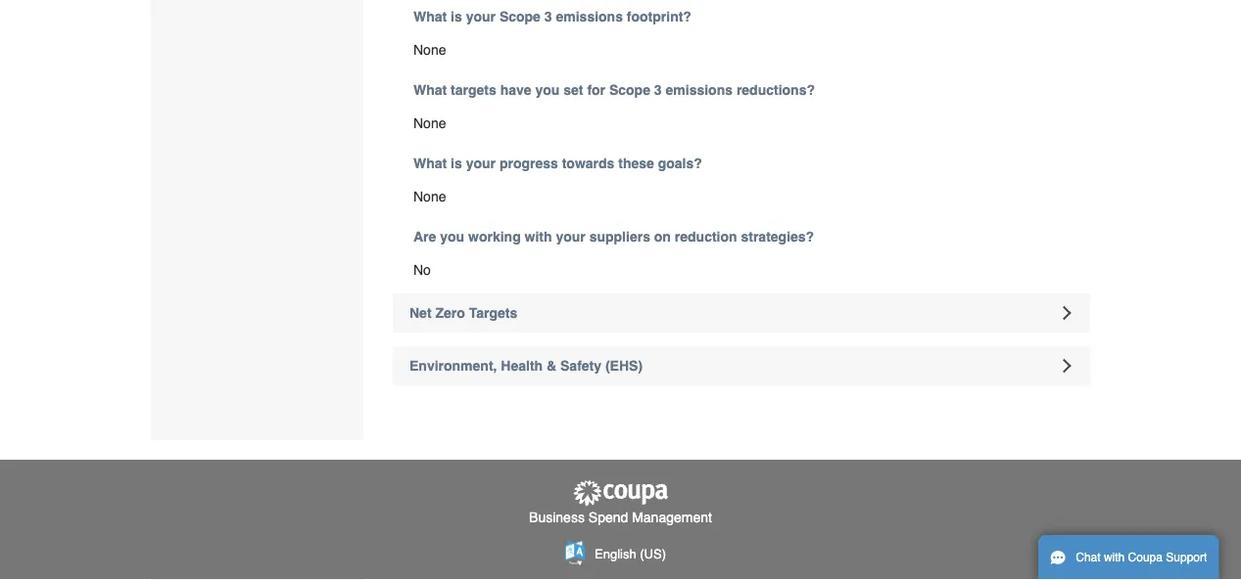 Task type: locate. For each thing, give the bounding box(es) containing it.
0 vertical spatial with
[[525, 230, 552, 246]]

emissions left footprint?
[[556, 9, 623, 25]]

you left "set"
[[535, 83, 560, 99]]

you
[[535, 83, 560, 99], [440, 230, 465, 246]]

is up targets
[[451, 9, 462, 25]]

(us)
[[640, 548, 666, 563]]

0 vertical spatial what
[[413, 9, 447, 25]]

net zero targets
[[410, 306, 518, 322]]

emissions up goals?
[[666, 83, 733, 99]]

are
[[413, 230, 436, 246]]

2 vertical spatial none
[[413, 190, 446, 205]]

strategies?
[[741, 230, 814, 246]]

0 vertical spatial 3
[[545, 9, 552, 25]]

spend
[[589, 510, 628, 526]]

2 is from the top
[[451, 156, 462, 172]]

with right chat
[[1104, 552, 1125, 565]]

0 vertical spatial you
[[535, 83, 560, 99]]

0 vertical spatial none
[[413, 43, 446, 58]]

these
[[618, 156, 654, 172]]

what is your progress towards these goals?
[[413, 156, 702, 172]]

your up targets
[[466, 9, 496, 25]]

progress
[[500, 156, 558, 172]]

what for what is your progress towards these goals?
[[413, 156, 447, 172]]

your left suppliers
[[556, 230, 586, 246]]

is left progress
[[451, 156, 462, 172]]

none
[[413, 43, 446, 58], [413, 116, 446, 132], [413, 190, 446, 205]]

2 none from the top
[[413, 116, 446, 132]]

0 horizontal spatial emissions
[[556, 9, 623, 25]]

with right working
[[525, 230, 552, 246]]

1 vertical spatial none
[[413, 116, 446, 132]]

1 vertical spatial what
[[413, 83, 447, 99]]

no
[[413, 263, 431, 279]]

scope right for
[[609, 83, 651, 99]]

you right are
[[440, 230, 465, 246]]

your left progress
[[466, 156, 496, 172]]

reductions?
[[737, 83, 815, 99]]

what
[[413, 9, 447, 25], [413, 83, 447, 99], [413, 156, 447, 172]]

3
[[545, 9, 552, 25], [654, 83, 662, 99]]

suppliers
[[589, 230, 650, 246]]

with
[[525, 230, 552, 246], [1104, 552, 1125, 565]]

3 none from the top
[[413, 190, 446, 205]]

targets
[[469, 306, 518, 322]]

1 vertical spatial 3
[[654, 83, 662, 99]]

your
[[466, 9, 496, 25], [466, 156, 496, 172], [556, 230, 586, 246]]

is for what is your scope 3 emissions footprint?
[[451, 9, 462, 25]]

net
[[410, 306, 432, 322]]

0 vertical spatial scope
[[500, 9, 541, 25]]

goals?
[[658, 156, 702, 172]]

are you working with your suppliers on reduction strategies?
[[413, 230, 814, 246]]

is
[[451, 9, 462, 25], [451, 156, 462, 172]]

chat
[[1076, 552, 1101, 565]]

0 vertical spatial emissions
[[556, 9, 623, 25]]

1 horizontal spatial emissions
[[666, 83, 733, 99]]

environment, health & safety (ehs)
[[410, 359, 643, 375]]

emissions
[[556, 9, 623, 25], [666, 83, 733, 99]]

business spend management
[[529, 510, 712, 526]]

1 vertical spatial with
[[1104, 552, 1125, 565]]

1 vertical spatial your
[[466, 156, 496, 172]]

your for scope
[[466, 9, 496, 25]]

coupa
[[1128, 552, 1163, 565]]

0 vertical spatial is
[[451, 9, 462, 25]]

2 what from the top
[[413, 83, 447, 99]]

1 what from the top
[[413, 9, 447, 25]]

1 vertical spatial is
[[451, 156, 462, 172]]

&
[[547, 359, 557, 375]]

1 horizontal spatial you
[[535, 83, 560, 99]]

1 horizontal spatial 3
[[654, 83, 662, 99]]

with inside button
[[1104, 552, 1125, 565]]

3 what from the top
[[413, 156, 447, 172]]

english (us)
[[595, 548, 666, 563]]

coupa supplier portal image
[[572, 481, 670, 508]]

what for what is your scope 3 emissions footprint?
[[413, 9, 447, 25]]

scope up have
[[500, 9, 541, 25]]

2 vertical spatial what
[[413, 156, 447, 172]]

working
[[468, 230, 521, 246]]

1 is from the top
[[451, 9, 462, 25]]

environment,
[[410, 359, 497, 375]]

1 vertical spatial emissions
[[666, 83, 733, 99]]

1 vertical spatial scope
[[609, 83, 651, 99]]

1 horizontal spatial with
[[1104, 552, 1125, 565]]

0 vertical spatial your
[[466, 9, 496, 25]]

0 horizontal spatial you
[[440, 230, 465, 246]]

environment, health & safety (ehs) heading
[[393, 347, 1091, 387]]

scope
[[500, 9, 541, 25], [609, 83, 651, 99]]

0 horizontal spatial with
[[525, 230, 552, 246]]

zero
[[435, 306, 465, 322]]



Task type: vqa. For each thing, say whether or not it's contained in the screenshot.
Orders
no



Task type: describe. For each thing, give the bounding box(es) containing it.
targets
[[451, 83, 497, 99]]

(ehs)
[[605, 359, 643, 375]]

net zero targets heading
[[393, 295, 1091, 334]]

1 none from the top
[[413, 43, 446, 58]]

have
[[500, 83, 532, 99]]

chat with coupa support
[[1076, 552, 1207, 565]]

footprint?
[[627, 9, 692, 25]]

safety
[[560, 359, 602, 375]]

what for what targets have you set for scope 3 emissions reductions?
[[413, 83, 447, 99]]

is for what is your progress towards these goals?
[[451, 156, 462, 172]]

on
[[654, 230, 671, 246]]

chat with coupa support button
[[1039, 536, 1219, 581]]

0 horizontal spatial 3
[[545, 9, 552, 25]]

2 vertical spatial your
[[556, 230, 586, 246]]

english
[[595, 548, 637, 563]]

business
[[529, 510, 585, 526]]

management
[[632, 510, 712, 526]]

set
[[564, 83, 583, 99]]

your for progress
[[466, 156, 496, 172]]

what targets have you set for scope 3 emissions reductions?
[[413, 83, 815, 99]]

for
[[587, 83, 606, 99]]

1 vertical spatial you
[[440, 230, 465, 246]]

1 horizontal spatial scope
[[609, 83, 651, 99]]

health
[[501, 359, 543, 375]]

reduction
[[675, 230, 737, 246]]

environment, health & safety (ehs) button
[[393, 347, 1091, 387]]

towards
[[562, 156, 615, 172]]

net zero targets button
[[393, 295, 1091, 334]]

support
[[1166, 552, 1207, 565]]

0 horizontal spatial scope
[[500, 9, 541, 25]]

what is your scope 3 emissions footprint?
[[413, 9, 692, 25]]



